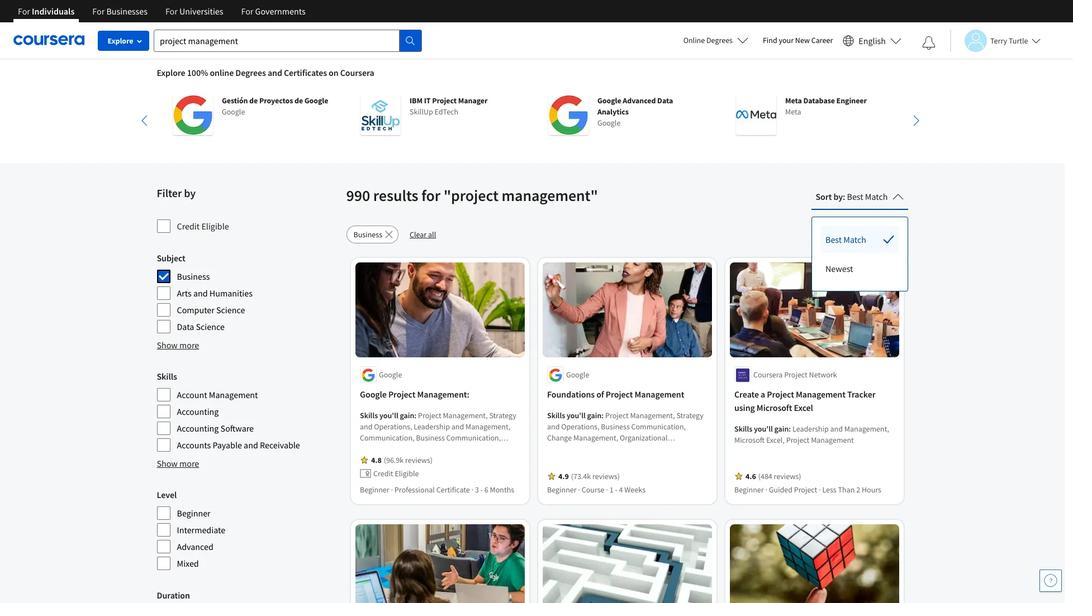 Task type: locate. For each thing, give the bounding box(es) containing it.
more down data science
[[179, 340, 199, 351]]

1 vertical spatial data
[[177, 321, 194, 333]]

for left individuals
[[18, 6, 30, 17]]

skills up account
[[157, 371, 177, 382]]

0 vertical spatial more
[[179, 340, 199, 351]]

find your new career link
[[757, 34, 839, 48]]

management"
[[502, 186, 598, 206]]

skills up 4.8
[[360, 411, 378, 421]]

0 vertical spatial best
[[847, 191, 864, 202]]

beginner down 4.8
[[360, 485, 389, 496]]

microsoft inside 'create a project management tracker using microsoft excel'
[[757, 403, 792, 414]]

best up newest
[[826, 234, 842, 245]]

clear
[[410, 230, 427, 240]]

3 · from the left
[[578, 485, 580, 496]]

gain up the operations,
[[587, 411, 601, 421]]

(96.9k
[[384, 456, 403, 466]]

ibm it project manager skillup edtech
[[409, 96, 487, 117]]

google image
[[172, 95, 213, 135], [548, 95, 588, 135]]

0 horizontal spatial advanced
[[177, 542, 213, 553]]

· down the (73.4k
[[578, 485, 580, 496]]

accounting
[[177, 406, 219, 418], [177, 423, 219, 434]]

management down create a project management tracker using microsoft excel link
[[811, 436, 854, 446]]

0 horizontal spatial credit
[[177, 221, 200, 232]]

0 horizontal spatial by
[[184, 186, 196, 200]]

1 horizontal spatial by
[[834, 191, 843, 202]]

show more button for data
[[157, 339, 199, 352]]

0 horizontal spatial eligible
[[201, 221, 229, 232]]

more down accounts
[[179, 458, 199, 470]]

1 horizontal spatial you'll
[[567, 411, 585, 421]]

0 vertical spatial microsoft
[[757, 403, 792, 414]]

beginner for beginner · course · 1 - 4 weeks
[[547, 485, 576, 496]]

project left network
[[784, 370, 807, 380]]

1 vertical spatial science
[[196, 321, 225, 333]]

emotional
[[547, 456, 581, 466]]

1 horizontal spatial -
[[615, 485, 617, 496]]

1 vertical spatial show more
[[157, 458, 199, 470]]

coursera right on
[[340, 67, 374, 78]]

and
[[268, 67, 282, 78], [193, 288, 208, 299], [547, 422, 560, 432], [830, 425, 843, 435], [244, 440, 258, 451], [547, 467, 560, 477]]

accounting down account
[[177, 406, 219, 418]]

2 accounting from the top
[[177, 423, 219, 434]]

1 vertical spatial show more button
[[157, 457, 199, 471]]

·
[[391, 485, 393, 496], [471, 485, 473, 496], [578, 485, 580, 496], [606, 485, 608, 496], [765, 485, 767, 496], [819, 485, 821, 496]]

you'll down 'google project management:'
[[379, 411, 398, 421]]

- right 1
[[615, 485, 617, 496]]

0 vertical spatial data
[[657, 96, 673, 106]]

advanced inside google advanced data analytics google
[[623, 96, 656, 106]]

· down (484
[[765, 485, 767, 496]]

1 horizontal spatial advanced
[[623, 96, 656, 106]]

1 horizontal spatial eligible
[[395, 469, 419, 479]]

reviews) right (96.9k
[[405, 456, 432, 466]]

communication, up the people
[[595, 445, 649, 455]]

management down network
[[796, 389, 845, 401]]

for left the businesses
[[92, 6, 105, 17]]

4.8
[[371, 456, 381, 466]]

advanced up the analytics
[[623, 96, 656, 106]]

0 horizontal spatial you'll
[[379, 411, 398, 421]]

2 horizontal spatial business
[[601, 422, 630, 432]]

0 vertical spatial match
[[865, 191, 888, 202]]

project down 'foundations of project management'
[[605, 411, 628, 421]]

meta left database
[[785, 96, 802, 106]]

using
[[734, 403, 755, 414]]

and inside skills group
[[244, 440, 258, 451]]

show more for data science
[[157, 340, 199, 351]]

0 horizontal spatial leadership
[[664, 456, 700, 466]]

(484
[[758, 472, 772, 482]]

1 horizontal spatial coursera
[[753, 370, 783, 380]]

· left 1
[[606, 485, 608, 496]]

0 vertical spatial show
[[157, 340, 178, 351]]

1 horizontal spatial leadership
[[792, 425, 829, 435]]

skills you'll gain : for foundations of project management
[[547, 411, 605, 421]]

1 vertical spatial meta
[[785, 107, 801, 117]]

data science
[[177, 321, 225, 333]]

2 horizontal spatial gain
[[774, 425, 789, 435]]

1 show from the top
[[157, 340, 178, 351]]

4 for from the left
[[241, 6, 253, 17]]

0 vertical spatial leadership
[[792, 425, 829, 435]]

: right sort at right
[[843, 191, 846, 202]]

0 vertical spatial meta
[[785, 96, 802, 106]]

business up arts
[[177, 271, 210, 282]]

de right "proyectos"
[[294, 96, 303, 106]]

1 horizontal spatial business
[[354, 230, 382, 240]]

1 vertical spatial show
[[157, 458, 178, 470]]

you'll up excel,
[[754, 425, 773, 435]]

2 vertical spatial business
[[601, 422, 630, 432]]

2 show from the top
[[157, 458, 178, 470]]

6
[[484, 485, 488, 496]]

4.8 (96.9k reviews)
[[371, 456, 432, 466]]

google advanced data analytics google
[[597, 96, 673, 128]]

skills
[[157, 371, 177, 382], [360, 411, 378, 421], [547, 411, 565, 421], [734, 425, 752, 435]]

show more for accounts payable and receivable
[[157, 458, 199, 470]]

0 horizontal spatial business
[[177, 271, 210, 282]]

0 vertical spatial business
[[354, 230, 382, 240]]

-
[[480, 485, 483, 496], [615, 485, 617, 496]]

organizational
[[620, 434, 668, 444]]

leadership inside leadership and management, microsoft excel, project management
[[792, 425, 829, 435]]

for
[[422, 186, 441, 206]]

science for data science
[[196, 321, 225, 333]]

2 for from the left
[[92, 6, 105, 17]]

communication,
[[631, 422, 686, 432], [595, 445, 649, 455]]

best right sort at right
[[847, 191, 864, 202]]

0 vertical spatial show more button
[[157, 339, 199, 352]]

business
[[354, 230, 382, 240], [177, 271, 210, 282], [601, 422, 630, 432]]

1 meta from the top
[[785, 96, 802, 106]]

1 horizontal spatial credit
[[373, 469, 393, 479]]

microsoft left excel,
[[734, 436, 765, 446]]

0 horizontal spatial de
[[249, 96, 258, 106]]

· left 3
[[471, 485, 473, 496]]

1 show more button from the top
[[157, 339, 199, 352]]

accounts payable and receivable
[[177, 440, 300, 451]]

arts and humanities
[[177, 288, 253, 299]]

show more button down data science
[[157, 339, 199, 352]]

2 · from the left
[[471, 485, 473, 496]]

explore
[[157, 67, 185, 78]]

project up edtech
[[432, 96, 456, 106]]

by right sort at right
[[834, 191, 843, 202]]

google project management:
[[360, 389, 469, 401]]

ibm
[[409, 96, 422, 106]]

arts
[[177, 288, 192, 299]]

show more
[[157, 340, 199, 351], [157, 458, 199, 470]]

meta image
[[736, 95, 776, 135]]

1 google image from the left
[[172, 95, 213, 135]]

gain up excel,
[[774, 425, 789, 435]]

eligible
[[201, 221, 229, 232], [395, 469, 419, 479]]

0 horizontal spatial google image
[[172, 95, 213, 135]]

strategy
[[676, 411, 703, 421]]

google inside "google project management:" link
[[360, 389, 386, 401]]

0 vertical spatial coursera
[[340, 67, 374, 78]]

business up organizational
[[601, 422, 630, 432]]

management inside leadership and management, microsoft excel, project management
[[811, 436, 854, 446]]

coursera
[[340, 67, 374, 78], [753, 370, 783, 380]]

database
[[803, 96, 835, 106]]

for left the governments
[[241, 6, 253, 17]]

show more down data science
[[157, 340, 199, 351]]

0 vertical spatial eligible
[[201, 221, 229, 232]]

0 horizontal spatial -
[[480, 485, 483, 496]]

management
[[635, 389, 684, 401], [796, 389, 845, 401], [209, 390, 258, 401], [811, 436, 854, 446]]

1 vertical spatial business
[[177, 271, 210, 282]]

banner navigation
[[9, 0, 315, 31]]

show down data science
[[157, 340, 178, 351]]

science down humanities
[[216, 305, 245, 316]]

business inside subject group
[[177, 271, 210, 282]]

2 more from the top
[[179, 458, 199, 470]]

beginner down 4.9
[[547, 485, 576, 496]]

subject group
[[157, 252, 340, 334]]

and right degrees
[[268, 67, 282, 78]]

0 vertical spatial science
[[216, 305, 245, 316]]

de
[[249, 96, 258, 106], [294, 96, 303, 106]]

1 vertical spatial advanced
[[177, 542, 213, 553]]

for governments
[[241, 6, 306, 17]]

you'll for foundations of project management
[[567, 411, 585, 421]]

accounting for accounting software
[[177, 423, 219, 434]]

you'll up the operations,
[[567, 411, 585, 421]]

show more down accounts
[[157, 458, 199, 470]]

and inside leadership and management, microsoft excel, project management
[[830, 425, 843, 435]]

advanced down intermediate
[[177, 542, 213, 553]]

project right excel,
[[786, 436, 809, 446]]

1 horizontal spatial google image
[[548, 95, 588, 135]]

beginner for beginner · guided project · less than 2 hours
[[734, 485, 764, 496]]

for left universities
[[165, 6, 178, 17]]

account management
[[177, 390, 258, 401]]

and down emotional
[[547, 467, 560, 477]]

beginner
[[360, 485, 389, 496], [547, 485, 576, 496], [734, 485, 764, 496], [177, 508, 211, 519]]

and inside subject group
[[193, 288, 208, 299]]

None search field
[[154, 29, 422, 52]]

1 vertical spatial match
[[844, 234, 867, 245]]

0 horizontal spatial reviews)
[[405, 456, 432, 466]]

beginner for beginner · professional certificate · 3 - 6 months
[[360, 485, 389, 496]]

management, up the course
[[561, 467, 606, 477]]

gain for foundations of project management
[[587, 411, 601, 421]]

- left 6
[[480, 485, 483, 496]]

business down 990
[[354, 230, 382, 240]]

communication, up organizational
[[631, 422, 686, 432]]

1 for from the left
[[18, 6, 30, 17]]

2 - from the left
[[615, 485, 617, 496]]

0 vertical spatial accounting
[[177, 406, 219, 418]]

2 horizontal spatial you'll
[[754, 425, 773, 435]]

more for data
[[179, 340, 199, 351]]

meta database engineer meta
[[785, 96, 867, 117]]

2 de from the left
[[294, 96, 303, 106]]

skills you'll gain : down 'google project management:'
[[360, 411, 418, 421]]

leadership down "excel"
[[792, 425, 829, 435]]

you'll
[[379, 411, 398, 421], [567, 411, 585, 421], [754, 425, 773, 435]]

1 horizontal spatial credit eligible
[[373, 469, 419, 479]]

management:
[[417, 389, 469, 401]]

microsoft down a
[[757, 403, 792, 414]]

foundations
[[547, 389, 595, 401]]

1 vertical spatial microsoft
[[734, 436, 765, 446]]

for for universities
[[165, 6, 178, 17]]

reviews) up guided
[[774, 472, 801, 482]]

1 accounting from the top
[[177, 406, 219, 418]]

2 horizontal spatial reviews)
[[774, 472, 801, 482]]

google image down 100%
[[172, 95, 213, 135]]

skillup edtech image
[[360, 95, 401, 135]]

"project
[[444, 186, 499, 206]]

match inside list box
[[844, 234, 867, 245]]

project right a
[[767, 389, 794, 401]]

google image for google advanced data analytics
[[548, 95, 588, 135]]

3 for from the left
[[165, 6, 178, 17]]

coursera up a
[[753, 370, 783, 380]]

accounting software
[[177, 423, 254, 434]]

management, up organizational
[[630, 411, 675, 421]]

management,
[[630, 411, 675, 421], [844, 425, 889, 435], [573, 434, 618, 444], [561, 467, 606, 477], [632, 467, 677, 477]]

0 vertical spatial show more
[[157, 340, 199, 351]]

1 show more from the top
[[157, 340, 199, 351]]

skills you'll gain : up excel,
[[734, 425, 792, 435]]

1 vertical spatial best
[[826, 234, 842, 245]]

2 show more button from the top
[[157, 457, 199, 471]]

match
[[865, 191, 888, 202], [844, 234, 867, 245]]

google image left the analytics
[[548, 95, 588, 135]]

show more button for accounts
[[157, 457, 199, 471]]

credit eligible
[[177, 221, 229, 232], [373, 469, 419, 479]]

0 vertical spatial credit
[[177, 221, 200, 232]]

match right sort at right
[[865, 191, 888, 202]]

of
[[596, 389, 604, 401]]

1 horizontal spatial best
[[847, 191, 864, 202]]

reviews) up 1
[[592, 472, 620, 482]]

science down "computer science"
[[196, 321, 225, 333]]

2 meta from the top
[[785, 107, 801, 117]]

management, down tracker
[[844, 425, 889, 435]]

find
[[763, 35, 777, 45]]

1 horizontal spatial reviews)
[[592, 472, 620, 482]]

:
[[843, 191, 846, 202], [414, 411, 416, 421], [601, 411, 604, 421], [789, 425, 791, 435]]

1 horizontal spatial skills you'll gain :
[[547, 411, 605, 421]]

data inside subject group
[[177, 321, 194, 333]]

1 more from the top
[[179, 340, 199, 351]]

meta
[[785, 96, 802, 106], [785, 107, 801, 117]]

sort by : best match
[[816, 191, 888, 202]]

meta right meta "image"
[[785, 107, 801, 117]]

management up the software at the bottom left of page
[[209, 390, 258, 401]]

gain
[[400, 411, 414, 421], [587, 411, 601, 421], [774, 425, 789, 435]]

0 vertical spatial advanced
[[623, 96, 656, 106]]

by for filter
[[184, 186, 196, 200]]

people
[[608, 467, 630, 477]]

1 vertical spatial accounting
[[177, 423, 219, 434]]

leadership up planning
[[664, 456, 700, 466]]

de right the gestión
[[249, 96, 258, 106]]

1 horizontal spatial data
[[657, 96, 673, 106]]

show up "level"
[[157, 458, 178, 470]]

credit down filter by
[[177, 221, 200, 232]]

1 vertical spatial credit eligible
[[373, 469, 419, 479]]

· left less
[[819, 485, 821, 496]]

beginner up intermediate
[[177, 508, 211, 519]]

2 google image from the left
[[548, 95, 588, 135]]

credit down 4.8
[[373, 469, 393, 479]]

0 horizontal spatial data
[[177, 321, 194, 333]]

and down create a project management tracker using microsoft excel link
[[830, 425, 843, 435]]

skills you'll gain : up the operations,
[[547, 411, 605, 421]]

best
[[847, 191, 864, 202], [826, 234, 842, 245]]

2 show more from the top
[[157, 458, 199, 470]]

0 vertical spatial credit eligible
[[177, 221, 229, 232]]

4.6 (484 reviews)
[[745, 472, 801, 482]]

beginner · course · 1 - 4 weeks
[[547, 485, 645, 496]]

accounting for accounting
[[177, 406, 219, 418]]

skills you'll gain :
[[360, 411, 418, 421], [547, 411, 605, 421], [734, 425, 792, 435]]

gain down 'google project management:'
[[400, 411, 414, 421]]

science for computer science
[[216, 305, 245, 316]]

beginner down 4.6
[[734, 485, 764, 496]]

project inside ibm it project manager skillup edtech
[[432, 96, 456, 106]]

show more button down accounts
[[157, 457, 199, 471]]

1 vertical spatial leadership
[[664, 456, 700, 466]]

leadership inside project management, strategy and operations, business communication, change management, organizational development, communication, culture, emotional intelligence, influencing, leadership and management, people management, planning
[[664, 456, 700, 466]]

management, inside leadership and management, microsoft excel, project management
[[844, 425, 889, 435]]

4.9 (73.4k reviews)
[[558, 472, 620, 482]]

credit eligible down filter by
[[177, 221, 229, 232]]

by right filter
[[184, 186, 196, 200]]

sort
[[816, 191, 832, 202]]

google
[[304, 96, 328, 106], [597, 96, 621, 106], [222, 107, 245, 117], [597, 118, 620, 128], [379, 370, 402, 380], [566, 370, 589, 380], [360, 389, 386, 401]]

6 · from the left
[[819, 485, 821, 496]]

1 vertical spatial more
[[179, 458, 199, 470]]

· left professional
[[391, 485, 393, 496]]

and right arts
[[193, 288, 208, 299]]

1 de from the left
[[249, 96, 258, 106]]

1 horizontal spatial gain
[[587, 411, 601, 421]]

for
[[18, 6, 30, 17], [92, 6, 105, 17], [165, 6, 178, 17], [241, 6, 253, 17]]

and down the software at the bottom left of page
[[244, 440, 258, 451]]

project right of
[[606, 389, 633, 401]]

skills inside skills group
[[157, 371, 177, 382]]

beginner · guided project · less than 2 hours
[[734, 485, 881, 496]]

list box
[[812, 217, 908, 291]]

project inside 'create a project management tracker using microsoft excel'
[[767, 389, 794, 401]]

1 horizontal spatial de
[[294, 96, 303, 106]]

credit eligible down (96.9k
[[373, 469, 419, 479]]

match up newest
[[844, 234, 867, 245]]

accounting up accounts
[[177, 423, 219, 434]]

990 results for "project management"
[[346, 186, 598, 206]]

degrees
[[236, 67, 266, 78]]

beginner inside level group
[[177, 508, 211, 519]]

2 horizontal spatial skills you'll gain :
[[734, 425, 792, 435]]



Task type: describe. For each thing, give the bounding box(es) containing it.
0 horizontal spatial skills you'll gain :
[[360, 411, 418, 421]]

operations,
[[561, 422, 599, 432]]

2
[[856, 485, 860, 496]]

filter
[[157, 186, 182, 200]]

career
[[812, 35, 833, 45]]

newest
[[826, 263, 853, 274]]

1 vertical spatial credit
[[373, 469, 393, 479]]

receivable
[[260, 440, 300, 451]]

for for governments
[[241, 6, 253, 17]]

analytics
[[597, 107, 629, 117]]

0 horizontal spatial credit eligible
[[177, 221, 229, 232]]

skills down using on the right bottom
[[734, 425, 752, 435]]

4 · from the left
[[606, 485, 608, 496]]

for for individuals
[[18, 6, 30, 17]]

management inside skills group
[[209, 390, 258, 401]]

skillup
[[409, 107, 433, 117]]

1 vertical spatial eligible
[[395, 469, 419, 479]]

by for sort
[[834, 191, 843, 202]]

advanced inside level group
[[177, 542, 213, 553]]

business inside button
[[354, 230, 382, 240]]

change
[[547, 434, 572, 444]]

duration
[[157, 590, 190, 602]]

clear all button
[[403, 226, 443, 244]]

1 - from the left
[[480, 485, 483, 496]]

990
[[346, 186, 370, 206]]

reviews) for of
[[592, 472, 620, 482]]

show notifications image
[[922, 36, 936, 50]]

accounts
[[177, 440, 211, 451]]

1 vertical spatial communication,
[[595, 445, 649, 455]]

data inside google advanced data analytics google
[[657, 96, 673, 106]]

guided
[[769, 485, 792, 496]]

beginner · professional certificate · 3 - 6 months
[[360, 485, 514, 496]]

and up change
[[547, 422, 560, 432]]

computer
[[177, 305, 215, 316]]

for universities
[[165, 6, 223, 17]]

show for accounts
[[157, 458, 178, 470]]

it
[[424, 96, 430, 106]]

list box containing best match
[[812, 217, 908, 291]]

hours
[[862, 485, 881, 496]]

explore 100% online degrees and certificates on coursera
[[157, 67, 374, 78]]

reviews) for a
[[774, 472, 801, 482]]

reviews) for project
[[405, 456, 432, 466]]

best match
[[826, 234, 867, 245]]

google image for gestión de proyectos de google
[[172, 95, 213, 135]]

skills up change
[[547, 411, 565, 421]]

excel
[[794, 403, 813, 414]]

foundations of project management link
[[547, 388, 707, 402]]

account
[[177, 390, 207, 401]]

microsoft inside leadership and management, microsoft excel, project management
[[734, 436, 765, 446]]

leadership and management, microsoft excel, project management
[[734, 425, 889, 446]]

skills group
[[157, 370, 340, 453]]

english
[[859, 35, 886, 46]]

coursera project network
[[753, 370, 837, 380]]

edtech
[[434, 107, 458, 117]]

1
[[609, 485, 613, 496]]

create a project management tracker using microsoft excel link
[[734, 388, 895, 415]]

: down 'google project management:'
[[414, 411, 416, 421]]

certificate
[[436, 485, 470, 496]]

planning
[[678, 467, 707, 477]]

(73.4k
[[571, 472, 591, 482]]

coursera image
[[13, 31, 84, 49]]

months
[[490, 485, 514, 496]]

100%
[[187, 67, 208, 78]]

3
[[475, 485, 479, 496]]

less
[[822, 485, 836, 496]]

you'll for create a project management tracker using microsoft excel
[[754, 425, 773, 435]]

5 · from the left
[[765, 485, 767, 496]]

0 horizontal spatial best
[[826, 234, 842, 245]]

1 vertical spatial coursera
[[753, 370, 783, 380]]

create a project management tracker using microsoft excel
[[734, 389, 876, 414]]

4.9
[[558, 472, 569, 482]]

intelligence,
[[582, 456, 622, 466]]

more for accounts
[[179, 458, 199, 470]]

tracker
[[847, 389, 876, 401]]

project left the management:
[[388, 389, 415, 401]]

beginner for beginner
[[177, 508, 211, 519]]

gain for create a project management tracker using microsoft excel
[[774, 425, 789, 435]]

create
[[734, 389, 759, 401]]

project left less
[[794, 485, 817, 496]]

manager
[[458, 96, 487, 106]]

business inside project management, strategy and operations, business communication, change management, organizational development, communication, culture, emotional intelligence, influencing, leadership and management, people management, planning
[[601, 422, 630, 432]]

engineer
[[836, 96, 867, 106]]

businesses
[[106, 6, 148, 17]]

project management, strategy and operations, business communication, change management, organizational development, communication, culture, emotional intelligence, influencing, leadership and management, people management, planning
[[547, 411, 707, 477]]

skills you'll gain : for create a project management tracker using microsoft excel
[[734, 425, 792, 435]]

management, down the operations,
[[573, 434, 618, 444]]

filter by
[[157, 186, 196, 200]]

1 · from the left
[[391, 485, 393, 496]]

network
[[809, 370, 837, 380]]

intermediate
[[177, 525, 225, 536]]

for individuals
[[18, 6, 75, 17]]

0 vertical spatial communication,
[[631, 422, 686, 432]]

0 horizontal spatial coursera
[[340, 67, 374, 78]]

help center image
[[1044, 575, 1058, 588]]

: down of
[[601, 411, 604, 421]]

0 horizontal spatial gain
[[400, 411, 414, 421]]

management inside 'create a project management tracker using microsoft excel'
[[796, 389, 845, 401]]

management up strategy
[[635, 389, 684, 401]]

level
[[157, 490, 177, 501]]

for for businesses
[[92, 6, 105, 17]]

mixed
[[177, 558, 199, 570]]

payable
[[213, 440, 242, 451]]

project inside project management, strategy and operations, business communication, change management, organizational development, communication, culture, emotional intelligence, influencing, leadership and management, people management, planning
[[605, 411, 628, 421]]

course
[[582, 485, 604, 496]]

gestión
[[222, 96, 248, 106]]

professional
[[394, 485, 435, 496]]

your
[[779, 35, 794, 45]]

certificates
[[284, 67, 327, 78]]

show for data
[[157, 340, 178, 351]]

online
[[210, 67, 234, 78]]

universities
[[179, 6, 223, 17]]

results
[[373, 186, 418, 206]]

new
[[795, 35, 810, 45]]

english button
[[839, 22, 906, 59]]

foundations of project management
[[547, 389, 684, 401]]

weeks
[[624, 485, 645, 496]]

for businesses
[[92, 6, 148, 17]]

software
[[221, 423, 254, 434]]

computer science
[[177, 305, 245, 316]]

: down 'create a project management tracker using microsoft excel'
[[789, 425, 791, 435]]

all
[[428, 230, 436, 240]]

level group
[[157, 489, 340, 571]]

development,
[[547, 445, 593, 455]]

management, down influencing,
[[632, 467, 677, 477]]

governments
[[255, 6, 306, 17]]

project inside leadership and management, microsoft excel, project management
[[786, 436, 809, 446]]

excel,
[[766, 436, 785, 446]]

business button
[[346, 226, 399, 244]]

subject
[[157, 253, 185, 264]]

proyectos
[[259, 96, 293, 106]]



Task type: vqa. For each thing, say whether or not it's contained in the screenshot.


